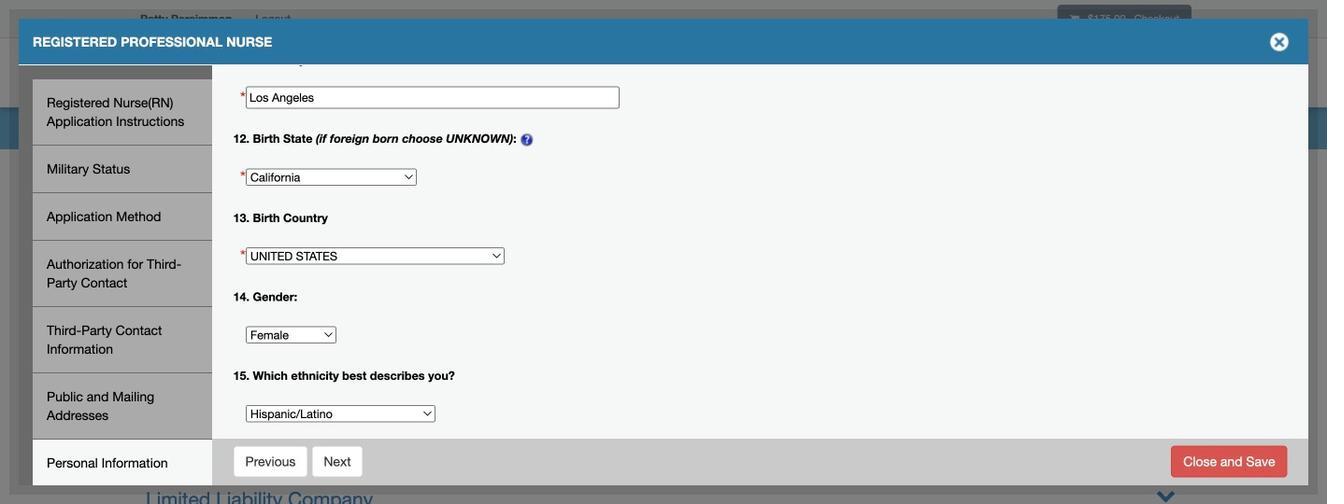 Task type: locate. For each thing, give the bounding box(es) containing it.
1 vertical spatial chevron down image
[[1156, 486, 1176, 505]]

2 chevron down image from the top
[[1156, 486, 1176, 505]]

None button
[[233, 446, 308, 478], [312, 446, 363, 478], [1171, 446, 1287, 478], [233, 446, 308, 478], [312, 446, 363, 478], [1171, 446, 1287, 478]]

chevron down image
[[1156, 455, 1176, 475], [1156, 486, 1176, 505]]

if you are foreign born please select 'unknown' in this dropdown. image
[[520, 132, 535, 147]]

illinois department of financial and professional regulation image
[[131, 42, 557, 102]]

shopping cart image
[[1070, 14, 1079, 24]]

None text field
[[246, 86, 620, 109]]

1 chevron down image from the top
[[1156, 455, 1176, 475]]

0 vertical spatial chevron down image
[[1156, 455, 1176, 475]]



Task type: describe. For each thing, give the bounding box(es) containing it.
chevron down image
[[1156, 424, 1176, 444]]

close window image
[[1264, 27, 1294, 57]]



Task type: vqa. For each thing, say whether or not it's contained in the screenshot.
phone field
no



